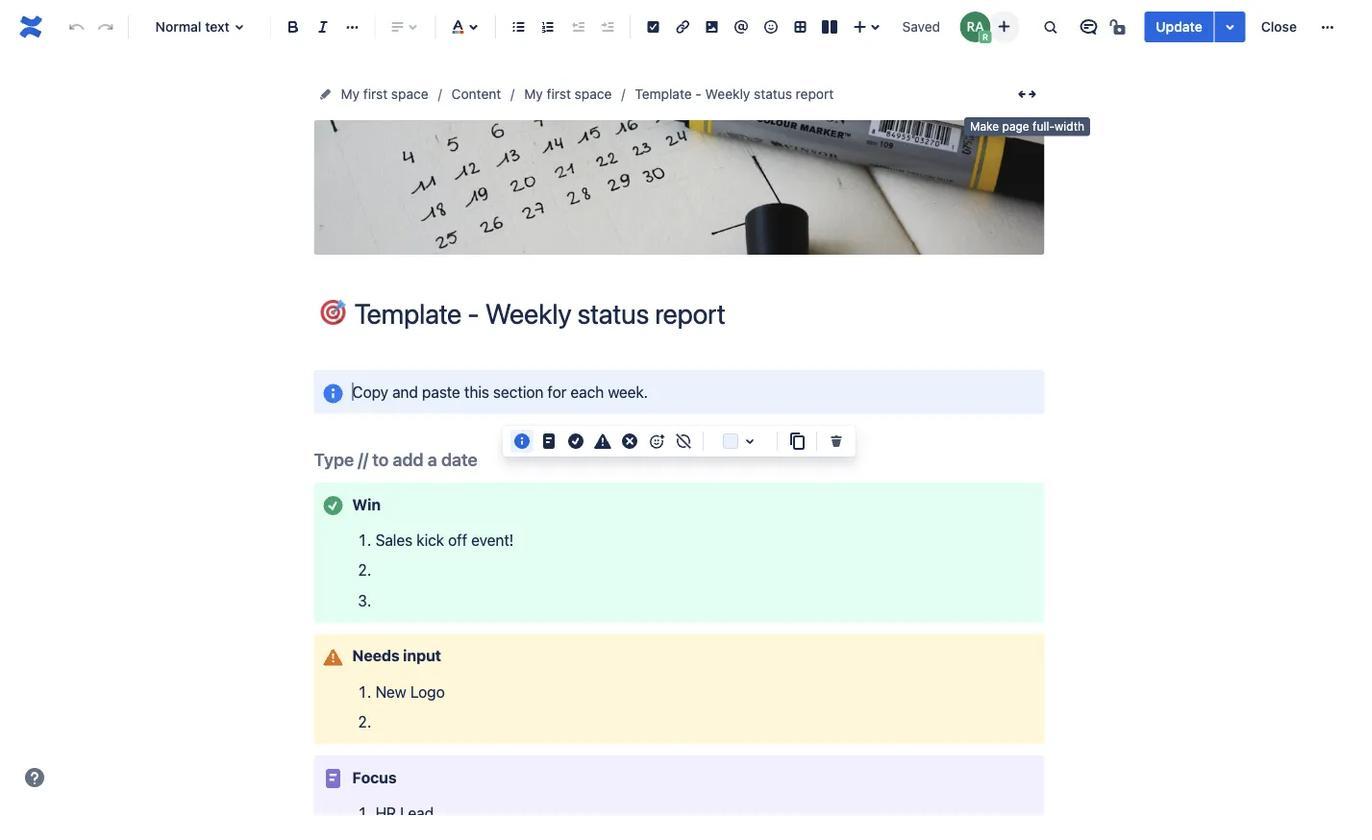 Task type: describe. For each thing, give the bounding box(es) containing it.
update for update
[[1156, 19, 1203, 35]]

for
[[548, 383, 567, 401]]

adjust update settings image
[[1219, 15, 1242, 38]]

panel info image
[[322, 382, 345, 405]]

weekly
[[706, 86, 751, 102]]

invite to edit image
[[993, 15, 1016, 38]]

info image
[[511, 430, 534, 453]]

report
[[796, 86, 834, 102]]

this
[[464, 383, 489, 401]]

paste
[[422, 383, 460, 401]]

template - weekly status report link
[[635, 83, 834, 106]]

update header image button
[[610, 163, 749, 212]]

needs input
[[352, 647, 441, 665]]

2 my first space link from the left
[[524, 83, 612, 106]]

layouts image
[[818, 15, 842, 38]]

copy
[[352, 383, 389, 401]]

2 my from the left
[[524, 86, 543, 102]]

table image
[[789, 15, 812, 38]]

text
[[205, 19, 230, 35]]

1 my from the left
[[341, 86, 360, 102]]

note image
[[538, 430, 561, 453]]

new
[[376, 683, 407, 701]]

off
[[448, 531, 467, 549]]

2 space from the left
[[575, 86, 612, 102]]

focus
[[352, 768, 397, 787]]

numbered list ⌘⇧7 image
[[537, 15, 560, 38]]

action item image
[[642, 15, 665, 38]]

panel warning image
[[322, 646, 345, 669]]

1 space from the left
[[391, 86, 429, 102]]

move this page image
[[318, 87, 333, 102]]

success image
[[565, 430, 588, 453]]

background color image
[[739, 430, 762, 453]]

mention image
[[730, 15, 753, 38]]

normal
[[155, 19, 202, 35]]

normal text
[[155, 19, 230, 35]]

update for update header image
[[615, 195, 659, 211]]

editor add emoji image
[[645, 430, 668, 453]]

content link
[[452, 83, 501, 106]]

section
[[493, 383, 544, 401]]

close
[[1262, 19, 1297, 35]]

make page full-width
[[970, 116, 1085, 129]]

win
[[352, 495, 381, 513]]

update button
[[1145, 12, 1214, 42]]

template - weekly status report
[[635, 86, 834, 102]]

panel success image
[[322, 494, 345, 518]]

2 first from the left
[[547, 86, 571, 102]]

1 first from the left
[[363, 86, 388, 102]]

needs
[[352, 647, 400, 665]]

close button
[[1250, 12, 1309, 42]]

outdent ⇧tab image
[[566, 15, 590, 38]]

page
[[1003, 116, 1030, 129]]

help image
[[23, 767, 46, 790]]

update header image
[[615, 195, 744, 211]]

week.
[[608, 383, 648, 401]]

remove emoji image
[[672, 430, 695, 453]]

undo ⌘z image
[[65, 15, 88, 38]]

sales kick off event!
[[376, 531, 514, 549]]



Task type: locate. For each thing, give the bounding box(es) containing it.
0 horizontal spatial my first space link
[[341, 83, 429, 106]]

redo ⌘⇧z image
[[94, 15, 117, 38]]

0 horizontal spatial my first space
[[341, 86, 429, 102]]

bullet list ⌘⇧8 image
[[507, 15, 530, 38]]

update inside button
[[1156, 19, 1203, 35]]

0 horizontal spatial update
[[615, 195, 659, 211]]

1 horizontal spatial my first space link
[[524, 83, 612, 106]]

0 horizontal spatial space
[[391, 86, 429, 102]]

Give this page a title text field
[[354, 298, 1045, 330]]

0 horizontal spatial my
[[341, 86, 360, 102]]

no restrictions image
[[1108, 15, 1131, 38]]

event!
[[471, 531, 514, 549]]

emoji image
[[760, 15, 783, 38]]

update inside "popup button"
[[615, 195, 659, 211]]

find and replace image
[[1039, 15, 1062, 38]]

make
[[970, 116, 999, 129]]

0 vertical spatial update
[[1156, 19, 1203, 35]]

my right content
[[524, 86, 543, 102]]

italic ⌘i image
[[312, 15, 335, 38]]

full-
[[1033, 116, 1055, 129]]

update
[[1156, 19, 1203, 35], [615, 195, 659, 211]]

saved
[[903, 19, 941, 35]]

panel note image
[[322, 768, 345, 791]]

update left adjust update settings "icon"
[[1156, 19, 1203, 35]]

image
[[707, 195, 744, 211]]

link image
[[671, 15, 694, 38]]

space left content
[[391, 86, 429, 102]]

width
[[1055, 116, 1085, 129]]

kick
[[417, 531, 444, 549]]

make page full-width image
[[1016, 83, 1039, 106]]

each
[[571, 383, 604, 401]]

copy image
[[786, 430, 809, 453]]

comment icon image
[[1077, 15, 1101, 38]]

copy and paste this section for each week.
[[352, 383, 648, 401]]

my first space
[[341, 86, 429, 102], [524, 86, 612, 102]]

0 horizontal spatial first
[[363, 86, 388, 102]]

1 horizontal spatial space
[[575, 86, 612, 102]]

my right move this page icon
[[341, 86, 360, 102]]

1 my first space from the left
[[341, 86, 429, 102]]

1 horizontal spatial my first space
[[524, 86, 612, 102]]

Main content area, start typing to enter text. text field
[[314, 370, 1045, 817]]

first down numbered list ⌘⇧7 icon
[[547, 86, 571, 102]]

1 horizontal spatial first
[[547, 86, 571, 102]]

my
[[341, 86, 360, 102], [524, 86, 543, 102]]

1 vertical spatial update
[[615, 195, 659, 211]]

normal text button
[[137, 6, 262, 48]]

indent tab image
[[596, 15, 619, 38]]

input
[[403, 647, 441, 665]]

new logo
[[376, 683, 445, 701]]

warning image
[[591, 430, 615, 453]]

header
[[662, 195, 704, 211]]

space
[[391, 86, 429, 102], [575, 86, 612, 102]]

first
[[363, 86, 388, 102], [547, 86, 571, 102]]

bold ⌘b image
[[282, 15, 305, 38]]

and
[[392, 383, 418, 401]]

my first space right move this page icon
[[341, 86, 429, 102]]

1 my first space link from the left
[[341, 83, 429, 106]]

-
[[696, 86, 702, 102]]

more formatting image
[[341, 15, 364, 38]]

more image
[[1317, 15, 1340, 38]]

my first space down outdent ⇧tab image
[[524, 86, 612, 102]]

logo
[[411, 683, 445, 701]]

ruby anderson image
[[960, 12, 991, 42]]

confluence image
[[15, 12, 46, 42], [15, 12, 46, 42]]

template
[[635, 86, 692, 102]]

error image
[[618, 430, 641, 453]]

1 horizontal spatial update
[[1156, 19, 1203, 35]]

my first space link
[[341, 83, 429, 106], [524, 83, 612, 106]]

my first space link right move this page icon
[[341, 83, 429, 106]]

space down indent tab image
[[575, 86, 612, 102]]

sales
[[376, 531, 413, 549]]

my first space link down outdent ⇧tab image
[[524, 83, 612, 106]]

remove image
[[825, 430, 848, 453]]

update left header
[[615, 195, 659, 211]]

add image, video, or file image
[[701, 15, 724, 38]]

first right move this page icon
[[363, 86, 388, 102]]

status
[[754, 86, 792, 102]]

:dart: image
[[321, 300, 346, 325], [321, 300, 346, 325]]

make page full-width tooltip
[[965, 114, 1091, 132]]

1 horizontal spatial my
[[524, 86, 543, 102]]

2 my first space from the left
[[524, 86, 612, 102]]

content
[[452, 86, 501, 102]]



Task type: vqa. For each thing, say whether or not it's contained in the screenshot.
width
yes



